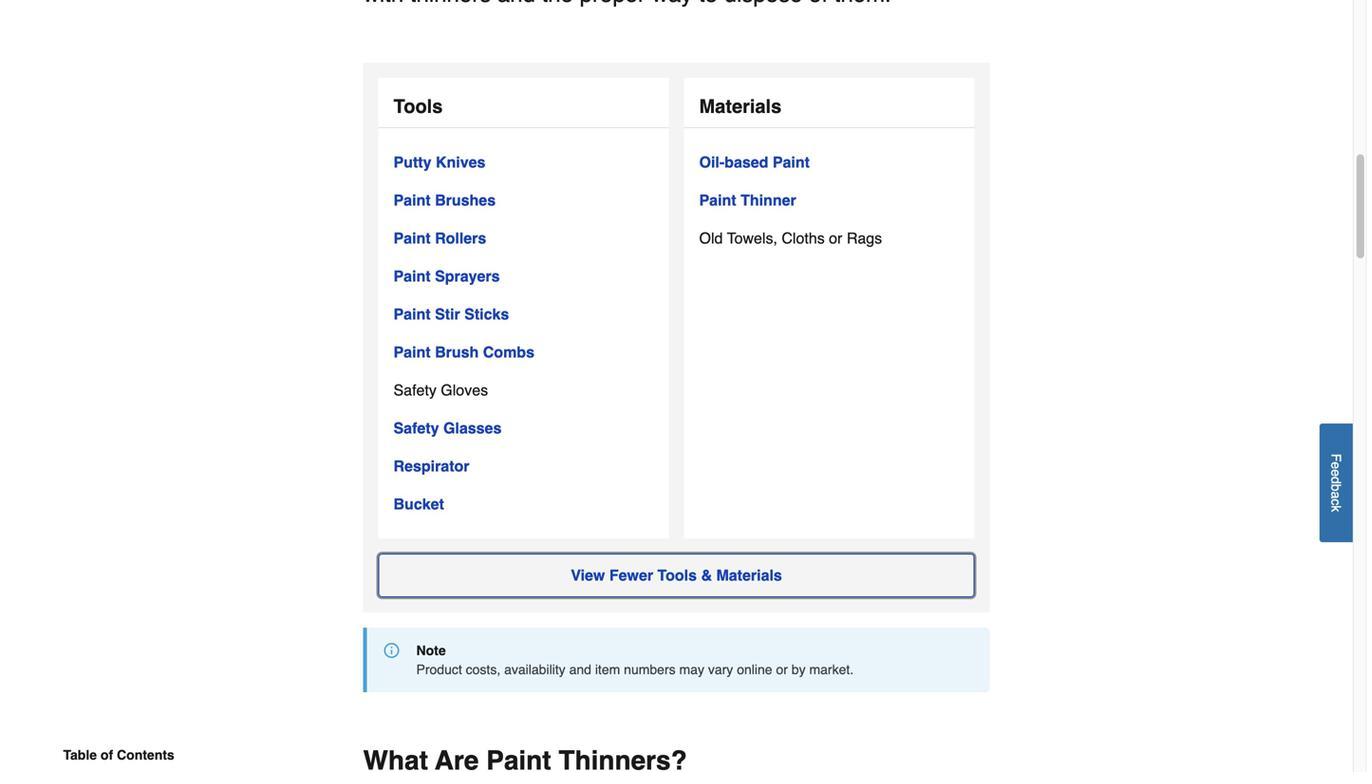 Task type: locate. For each thing, give the bounding box(es) containing it.
or left rags in the right of the page
[[829, 229, 843, 247]]

or inside note product costs, availability and item numbers may vary online or by market.
[[776, 662, 788, 677]]

1 vertical spatial tools
[[658, 566, 697, 584]]

oil-based paint link
[[699, 151, 810, 174]]

paint down oil-
[[699, 191, 737, 209]]

or left by
[[776, 662, 788, 677]]

paint for paint stir sticks
[[394, 305, 431, 323]]

safety left gloves
[[394, 381, 437, 399]]

paint sprayers
[[394, 267, 500, 285]]

rags
[[847, 229, 882, 247]]

f e e d b a c k button
[[1320, 423, 1353, 542]]

safety up respirator
[[394, 419, 439, 437]]

b
[[1329, 484, 1344, 491]]

and
[[569, 662, 592, 677]]

paint down putty
[[394, 191, 431, 209]]

1 horizontal spatial or
[[829, 229, 843, 247]]

cloths
[[782, 229, 825, 247]]

brush
[[435, 343, 479, 361]]

safety
[[394, 381, 437, 399], [394, 419, 439, 437]]

paint up "thinner"
[[773, 153, 810, 171]]

e up d
[[1329, 462, 1344, 469]]

paint rollers
[[394, 229, 486, 247]]

safety inside "link"
[[394, 419, 439, 437]]

view fewer tools & materials
[[571, 566, 782, 584]]

paint inside paint sprayers link
[[394, 267, 431, 285]]

online
[[737, 662, 773, 677]]

1 vertical spatial or
[[776, 662, 788, 677]]

paint for paint rollers
[[394, 229, 431, 247]]

fewer
[[609, 566, 653, 584]]

towels,
[[727, 229, 778, 247]]

paint brush combs
[[394, 343, 535, 361]]

e
[[1329, 462, 1344, 469], [1329, 469, 1344, 476]]

materials
[[699, 95, 782, 117], [716, 566, 782, 584]]

1 safety from the top
[[394, 381, 437, 399]]

numbers
[[624, 662, 676, 677]]

paint thinner link
[[699, 189, 796, 212]]

availability
[[504, 662, 566, 677]]

safety for safety glasses
[[394, 419, 439, 437]]

paint for paint brush combs
[[394, 343, 431, 361]]

f
[[1329, 454, 1344, 462]]

based
[[725, 153, 769, 171]]

or
[[829, 229, 843, 247], [776, 662, 788, 677]]

note product costs, availability and item numbers may vary online or by market.
[[416, 643, 854, 677]]

item
[[595, 662, 620, 677]]

paint inside paint brush combs link
[[394, 343, 431, 361]]

paint left stir at the top left of the page
[[394, 305, 431, 323]]

0 vertical spatial safety
[[394, 381, 437, 399]]

paint for paint thinner
[[699, 191, 737, 209]]

paint stir sticks link
[[394, 303, 509, 325]]

tools left &
[[658, 566, 697, 584]]

k
[[1329, 505, 1344, 512]]

1 horizontal spatial tools
[[658, 566, 697, 584]]

note
[[416, 643, 446, 658]]

paint inside paint brushes link
[[394, 191, 431, 209]]

paint inside paint rollers link
[[394, 229, 431, 247]]

table of contents
[[63, 747, 174, 763]]

by
[[792, 662, 806, 677]]

gloves
[[441, 381, 488, 399]]

2 safety from the top
[[394, 419, 439, 437]]

materials up based
[[699, 95, 782, 117]]

paint inside paint stir sticks link
[[394, 305, 431, 323]]

tools up putty
[[394, 95, 443, 117]]

sprayers
[[435, 267, 500, 285]]

paint thinner
[[699, 191, 796, 209]]

d
[[1329, 476, 1344, 484]]

paint inside oil-based paint link
[[773, 153, 810, 171]]

paint
[[773, 153, 810, 171], [394, 191, 431, 209], [699, 191, 737, 209], [394, 229, 431, 247], [394, 267, 431, 285], [394, 305, 431, 323], [394, 343, 431, 361]]

tools
[[394, 95, 443, 117], [658, 566, 697, 584]]

table
[[63, 747, 97, 763]]

0 horizontal spatial or
[[776, 662, 788, 677]]

paint stir sticks
[[394, 305, 509, 323]]

paint left brush
[[394, 343, 431, 361]]

0 vertical spatial or
[[829, 229, 843, 247]]

paint inside paint thinner link
[[699, 191, 737, 209]]

paint left rollers
[[394, 229, 431, 247]]

paint down paint rollers link
[[394, 267, 431, 285]]

paint for paint sprayers
[[394, 267, 431, 285]]

paint for paint brushes
[[394, 191, 431, 209]]

costs,
[[466, 662, 501, 677]]

materials right &
[[716, 566, 782, 584]]

0 vertical spatial materials
[[699, 95, 782, 117]]

1 vertical spatial safety
[[394, 419, 439, 437]]

e up b at bottom right
[[1329, 469, 1344, 476]]

paint sprayers link
[[394, 265, 500, 287]]

old towels, cloths or rags
[[699, 229, 882, 247]]

sticks
[[465, 305, 509, 323]]

oil-
[[699, 153, 725, 171]]

safety for safety gloves
[[394, 381, 437, 399]]

vary
[[708, 662, 733, 677]]

0 vertical spatial tools
[[394, 95, 443, 117]]

paint brush combs link
[[394, 341, 535, 363]]

c
[[1329, 499, 1344, 505]]



Task type: describe. For each thing, give the bounding box(es) containing it.
putty knives link
[[394, 151, 486, 174]]

bucket link
[[394, 493, 444, 515]]

paint rollers link
[[394, 227, 486, 250]]

info image
[[384, 643, 399, 658]]

knives
[[436, 153, 486, 171]]

bucket
[[394, 495, 444, 513]]

glasses
[[443, 419, 502, 437]]

respirator link
[[394, 455, 470, 477]]

&
[[701, 566, 712, 584]]

paint brushes
[[394, 191, 496, 209]]

stir
[[435, 305, 460, 323]]

oil-based paint
[[699, 153, 810, 171]]

paint brushes link
[[394, 189, 496, 212]]

rollers
[[435, 229, 486, 247]]

of
[[101, 747, 113, 763]]

1 e from the top
[[1329, 462, 1344, 469]]

combs
[[483, 343, 535, 361]]

2 e from the top
[[1329, 469, 1344, 476]]

f e e d b a c k
[[1329, 454, 1344, 512]]

brushes
[[435, 191, 496, 209]]

respirator
[[394, 457, 470, 475]]

product
[[416, 662, 462, 677]]

contents
[[117, 747, 174, 763]]

safety gloves
[[394, 381, 488, 399]]

putty knives
[[394, 153, 486, 171]]

may
[[679, 662, 705, 677]]

1 vertical spatial materials
[[716, 566, 782, 584]]

a
[[1329, 491, 1344, 499]]

view
[[571, 566, 605, 584]]

safety glasses link
[[394, 417, 502, 439]]

thinner
[[741, 191, 796, 209]]

market.
[[809, 662, 854, 677]]

putty
[[394, 153, 432, 171]]

safety glasses
[[394, 419, 502, 437]]

old
[[699, 229, 723, 247]]

0 horizontal spatial tools
[[394, 95, 443, 117]]



Task type: vqa. For each thing, say whether or not it's contained in the screenshot.
Paint Stir Sticks
yes



